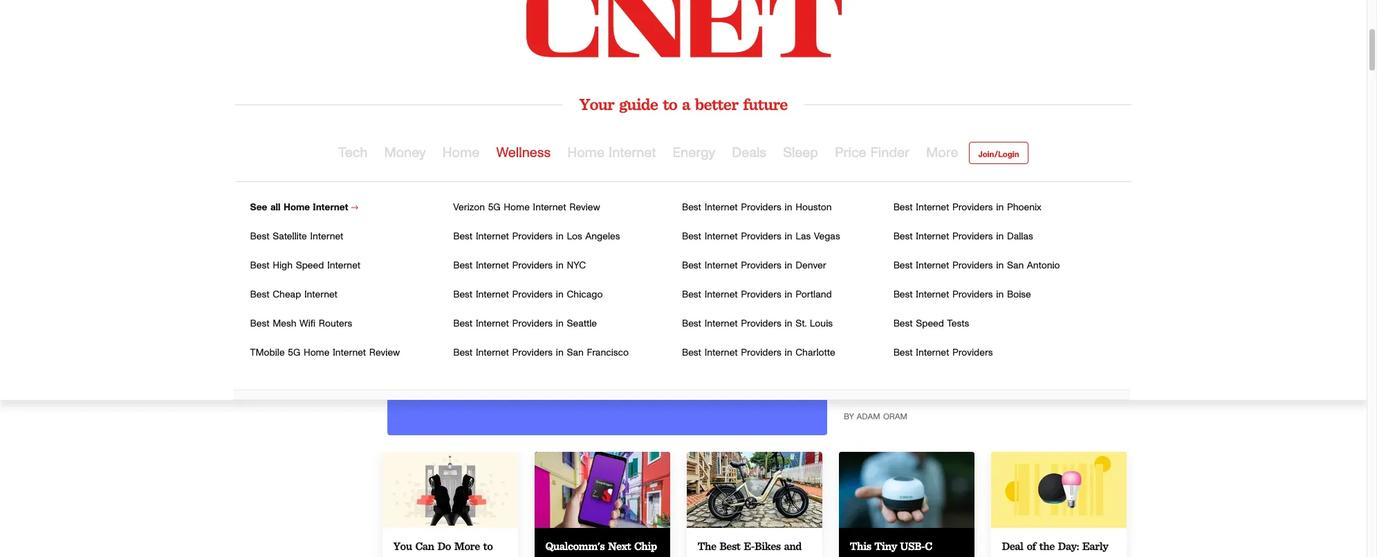 Task type: locate. For each thing, give the bounding box(es) containing it.
all
[[270, 203, 281, 212]]

houston
[[796, 203, 832, 212]]

0 vertical spatial more
[[259, 243, 279, 251]]

in left chicago
[[556, 290, 564, 300]]

0 horizontal spatial review
[[369, 348, 400, 358]]

internet down the best internet providers in st. louis link
[[705, 348, 738, 358]]

1 vertical spatial early
[[1083, 540, 1109, 553]]

deal of the day: early black friday saving
[[1002, 540, 1109, 557]]

providers down the best internet providers in dallas link
[[953, 261, 993, 271]]

best for best internet providers in dallas
[[894, 232, 913, 242]]

san left antonio
[[1008, 261, 1024, 271]]

0 vertical spatial review
[[570, 203, 600, 212]]

providers up best internet providers in las vegas link
[[741, 203, 782, 212]]

vetted
[[962, 213, 1025, 240]]

0 horizontal spatial 5g
[[288, 348, 300, 358]]

internet for best internet providers in houston
[[705, 203, 738, 212]]

scooters
[[698, 555, 739, 557]]

internet for best internet providers in nyc
[[476, 261, 509, 271]]

in left dallas
[[997, 232, 1004, 242]]

review
[[570, 203, 600, 212], [369, 348, 400, 358]]

2 vertical spatial black
[[1002, 555, 1029, 557]]

and up hunters.
[[1011, 355, 1030, 366]]

internet up best speed tests link
[[916, 290, 950, 300]]

in down vetted in the top right of the page
[[997, 261, 1004, 271]]

more
[[259, 243, 279, 251], [454, 540, 480, 553]]

best internet providers link
[[894, 348, 993, 358]]

and
[[1011, 355, 1030, 366], [784, 540, 802, 553]]

0 vertical spatial speed
[[296, 261, 324, 271]]

1 horizontal spatial early
[[1083, 540, 1109, 553]]

discounts
[[844, 370, 892, 381]]

early right vegas at the top
[[844, 213, 896, 240]]

speed left tests
[[916, 319, 945, 329]]

1 vertical spatial deals
[[903, 213, 955, 240]]

best internet providers in portland link
[[682, 290, 832, 300]]

best for best internet providers in houston
[[682, 203, 702, 212]]

this tiny usb-c lantern is perfect fo
[[850, 540, 956, 557]]

1 vertical spatial san
[[567, 348, 584, 358]]

internet for home internet
[[609, 146, 656, 160]]

more up pirates
[[454, 540, 480, 553]]

in left las
[[785, 232, 793, 242]]

sleep
[[783, 146, 819, 160]]

friday inside the deal of the day: early black friday saving
[[1032, 555, 1064, 557]]

internet for best internet providers in chicago
[[476, 290, 509, 300]]

5g for tmobile
[[288, 348, 300, 358]]

deals down best internet providers in phoenix link
[[903, 213, 955, 240]]

2 vertical spatial friday
[[1032, 555, 1064, 557]]

in left denver
[[785, 261, 793, 271]]

you
[[393, 540, 412, 553]]

bikes
[[755, 540, 781, 553]]

1 horizontal spatial deals
[[903, 213, 955, 240]]

1 vertical spatial and
[[784, 540, 802, 553]]

internet up our
[[916, 348, 950, 358]]

0 horizontal spatial early
[[844, 213, 896, 240]]

to inside qualcomm's next chip brings ai to mor
[[595, 555, 604, 557]]

in for best internet providers in san antonio
[[997, 261, 1004, 271]]

best internet providers in san francisco link
[[453, 348, 629, 358]]

in down best internet providers in seattle link on the left of the page
[[556, 348, 564, 358]]

lantern
[[850, 555, 888, 557]]

the best e-bikes and scooters to give fo
[[698, 540, 802, 557]]

speed down learn more link
[[296, 261, 324, 271]]

1 horizontal spatial san
[[1008, 261, 1024, 271]]

1 horizontal spatial 5g
[[488, 203, 501, 212]]

ai
[[580, 555, 592, 557]]

learn
[[235, 243, 256, 251]]

black inside the deal of the day: early black friday saving
[[1002, 555, 1029, 557]]

providers down 'best internet providers in houston' link
[[741, 232, 782, 242]]

this tiny usb-c lantern is perfect fo link
[[839, 452, 975, 557]]

providers up best internet providers in charlotte
[[741, 319, 782, 329]]

2023 for 17,
[[297, 181, 333, 201]]

san for francisco
[[567, 348, 584, 358]]

1 vertical spatial friday
[[949, 355, 979, 366]]

providers down best internet providers in las vegas link
[[741, 261, 782, 271]]

2 horizontal spatial black
[[1002, 555, 1029, 557]]

0 horizontal spatial and
[[784, 540, 802, 553]]

internet down best internet providers in chicago at left
[[476, 319, 509, 329]]

black down price finder
[[844, 187, 897, 214]]

best internet providers in boise link
[[894, 290, 1032, 300]]

providers for best internet providers in phoenix
[[953, 203, 993, 212]]

friday up the best internet providers in dallas link
[[904, 187, 967, 214]]

5g right tmobile
[[288, 348, 300, 358]]

verizon 5g home internet review link
[[453, 203, 600, 212]]

porch theft image
[[382, 452, 518, 528]]

internet up best internet providers in las vegas link
[[705, 203, 738, 212]]

best for best internet providers in charlotte
[[682, 348, 702, 358]]

internet up best internet providers in chicago link
[[476, 261, 509, 271]]

best satellite internet
[[250, 232, 344, 242]]

in for best internet providers in seattle
[[556, 319, 564, 329]]

in for best internet providers in nyc
[[556, 261, 564, 271]]

0 vertical spatial 5g
[[488, 203, 501, 212]]

in for best internet providers in chicago
[[556, 290, 564, 300]]

0 vertical spatial friday
[[904, 187, 967, 214]]

to inside you can do more to stop porch pirates an
[[483, 540, 493, 553]]

0 vertical spatial black
[[844, 187, 897, 214]]

you can do more to stop porch pirates an link
[[382, 452, 518, 557]]

deals down 'future'
[[732, 146, 767, 160]]

deals inside black friday 2023 live blog: early deals vetted by experts
[[903, 213, 955, 240]]

in for best internet providers in portland
[[785, 290, 793, 300]]

providers for best internet providers in st. louis
[[741, 319, 782, 329]]

los
[[567, 232, 583, 242]]

1 vertical spatial more
[[454, 540, 480, 553]]

1 vertical spatial 5g
[[288, 348, 300, 358]]

providers for best internet providers in nyc
[[512, 261, 553, 271]]

internet down best internet providers in nyc
[[476, 290, 509, 300]]

san for antonio
[[1008, 261, 1024, 271]]

providers down best internet providers in san antonio link
[[953, 290, 993, 300]]

best for best internet providers in boise
[[894, 290, 913, 300]]

best internet providers in dallas
[[894, 232, 1034, 242]]

internet up best high speed internet link
[[310, 232, 344, 242]]

providers up deal
[[953, 348, 993, 358]]

1 horizontal spatial 2023
[[973, 187, 1021, 214]]

in left nyc
[[556, 261, 564, 271]]

friday up expert
[[949, 355, 979, 366]]

best internet providers in phoenix
[[894, 203, 1042, 212]]

in left portland
[[785, 290, 793, 300]]

providers up best internet providers in san antonio link
[[953, 232, 993, 242]]

early right day:
[[1083, 540, 1109, 553]]

in left boise
[[997, 290, 1004, 300]]

providers
[[741, 203, 782, 212], [953, 203, 993, 212], [512, 232, 553, 242], [741, 232, 782, 242], [953, 232, 993, 242], [512, 261, 553, 271], [741, 261, 782, 271], [953, 261, 993, 271], [512, 290, 553, 300], [741, 290, 782, 300], [953, 290, 993, 300], [512, 319, 553, 329], [741, 319, 782, 329], [512, 348, 553, 358], [741, 348, 782, 358], [953, 348, 993, 358]]

0 vertical spatial early
[[844, 213, 896, 240]]

best inside the best e-bikes and scooters to give fo
[[720, 540, 741, 553]]

home up "best internet providers in los angeles"
[[504, 203, 530, 212]]

your
[[579, 94, 614, 114]]

san
[[1008, 261, 1024, 271], [567, 348, 584, 358]]

internet down 'guide'
[[609, 146, 656, 160]]

best internet providers in las vegas link
[[682, 232, 841, 242]]

best internet providers in san francisco
[[453, 348, 629, 358]]

learn more
[[235, 243, 279, 251]]

internet down best internet providers in portland
[[705, 319, 738, 329]]

san down seattle
[[567, 348, 584, 358]]

internet down verizon
[[476, 232, 509, 242]]

speed
[[296, 261, 324, 271], [916, 319, 945, 329]]

friday
[[904, 187, 967, 214], [949, 355, 979, 366], [1032, 555, 1064, 557]]

internet down learn more link
[[327, 261, 361, 271]]

better
[[695, 94, 738, 114]]

home down nov. 17, 2023
[[284, 203, 310, 212]]

home down "wifi"
[[304, 348, 330, 358]]

routers
[[319, 319, 352, 329]]

las
[[796, 232, 811, 242]]

in left seattle
[[556, 319, 564, 329]]

in left st.
[[785, 319, 793, 329]]

join/login
[[979, 150, 1020, 158]]

review for tmobile 5g home internet review
[[369, 348, 400, 358]]

0 horizontal spatial black
[[844, 187, 897, 214]]

in left houston
[[785, 203, 793, 212]]

c
[[925, 540, 933, 553]]

internet for best internet providers in st. louis
[[705, 319, 738, 329]]

price finder link
[[835, 131, 910, 175]]

providers down best internet providers in st. louis at the bottom of page
[[741, 348, 782, 358]]

internet for best internet providers in dallas
[[916, 232, 950, 242]]

to left a
[[663, 94, 677, 114]]

best for best internet providers in phoenix
[[894, 203, 913, 212]]

0 horizontal spatial more
[[259, 243, 279, 251]]

next
[[608, 540, 631, 553]]

1 vertical spatial review
[[369, 348, 400, 358]]

internet down "best internet providers in seattle"
[[476, 348, 509, 358]]

5g for verizon
[[488, 203, 501, 212]]

in
[[785, 203, 793, 212], [997, 203, 1004, 212], [556, 232, 564, 242], [785, 232, 793, 242], [997, 232, 1004, 242], [556, 261, 564, 271], [785, 261, 793, 271], [997, 261, 1004, 271], [556, 290, 564, 300], [785, 290, 793, 300], [997, 290, 1004, 300], [556, 319, 564, 329], [785, 319, 793, 329], [556, 348, 564, 358], [785, 348, 793, 358]]

5g right verizon
[[488, 203, 501, 212]]

hunters.
[[1001, 370, 1040, 381]]

tiny
[[875, 540, 897, 553]]

best for best speed tests
[[894, 319, 913, 329]]

the
[[1040, 540, 1055, 553]]

home down your
[[568, 146, 605, 160]]

in left the los
[[556, 232, 564, 242]]

internet
[[609, 146, 656, 160], [313, 203, 348, 212], [533, 203, 566, 212], [705, 203, 738, 212], [916, 203, 950, 212], [310, 232, 344, 242], [476, 232, 509, 242], [705, 232, 738, 242], [916, 232, 950, 242], [327, 261, 361, 271], [476, 261, 509, 271], [705, 261, 738, 271], [916, 261, 950, 271], [304, 290, 338, 300], [476, 290, 509, 300], [705, 290, 738, 300], [916, 290, 950, 300], [476, 319, 509, 329], [705, 319, 738, 329], [333, 348, 366, 358], [476, 348, 509, 358], [705, 348, 738, 358], [916, 348, 950, 358]]

by adam oram
[[844, 412, 908, 420]]

internet for best internet providers in los angeles
[[476, 232, 509, 242]]

0 vertical spatial and
[[1011, 355, 1030, 366]]

more right learn
[[259, 243, 279, 251]]

hand-
[[1033, 355, 1062, 366]]

learn more link
[[235, 237, 371, 257]]

best for best cheap internet
[[250, 290, 270, 300]]

best for best satellite internet
[[250, 232, 270, 242]]

price finder
[[835, 146, 910, 160]]

1 horizontal spatial review
[[570, 203, 600, 212]]

internet down best internet providers in phoenix
[[916, 232, 950, 242]]

to down e-
[[742, 555, 752, 557]]

in for best internet providers in las vegas
[[785, 232, 793, 242]]

home for see all home internet
[[284, 203, 310, 212]]

1 horizontal spatial more
[[454, 540, 480, 553]]

nov. 17, 2023
[[235, 181, 333, 201]]

by
[[844, 412, 854, 420]]

black down deal
[[1002, 555, 1029, 557]]

internet up best internet providers in denver
[[705, 232, 738, 242]]

0 vertical spatial san
[[1008, 261, 1024, 271]]

in left the charlotte
[[785, 348, 793, 358]]

the 5th-gen echo dot smart speaker and a tp-link kasa smart bulb are displayed against a yellow background. image
[[991, 452, 1127, 528]]

sales
[[982, 355, 1007, 366]]

of
[[1027, 540, 1036, 553]]

internet down best internet providers in denver
[[705, 290, 738, 300]]

providers down "best internet providers in los angeles"
[[512, 261, 553, 271]]

internet up best internet providers in portland link
[[705, 261, 738, 271]]

1 vertical spatial black
[[918, 355, 945, 366]]

in for best internet providers in st. louis
[[785, 319, 793, 329]]

1 horizontal spatial black
[[918, 355, 945, 366]]

providers down verizon 5g home internet review link
[[512, 232, 553, 242]]

best internet providers in dallas link
[[894, 232, 1034, 242]]

0 horizontal spatial 2023
[[297, 181, 333, 201]]

providers down "best internet providers in seattle"
[[512, 348, 553, 358]]

a
[[682, 94, 690, 114]]

best internet providers in houston link
[[682, 203, 832, 212]]

deal
[[976, 370, 997, 381]]

the best e-bikes and scooters to give fo link
[[687, 452, 822, 557]]

deals
[[732, 146, 767, 160], [903, 213, 955, 240]]

nyc
[[567, 261, 586, 271]]

you can do more to stop porch pirates an
[[393, 540, 505, 557]]

internet for best internet providers in charlotte
[[705, 348, 738, 358]]

to right ai
[[595, 555, 604, 557]]

0 horizontal spatial deals
[[732, 146, 767, 160]]

best mesh wifi routers
[[250, 319, 352, 329]]

black up our
[[918, 355, 945, 366]]

in for best internet providers in denver
[[785, 261, 793, 271]]

oram
[[884, 412, 908, 420]]

in for best internet providers in san francisco
[[556, 348, 564, 358]]

0 horizontal spatial san
[[567, 348, 584, 358]]

providers for best internet providers
[[953, 348, 993, 358]]

internet for best internet providers
[[916, 348, 950, 358]]

providers up best internet providers in seattle link on the left of the page
[[512, 290, 553, 300]]

see all home internet
[[250, 203, 352, 212]]

friday down the 'the'
[[1032, 555, 1064, 557]]

best internet providers in chicago
[[453, 290, 603, 300]]

picked
[[1062, 355, 1095, 366]]

in for best internet providers in houston
[[785, 203, 793, 212]]

internet up best internet providers in boise
[[916, 261, 950, 271]]

black
[[844, 187, 897, 214], [918, 355, 945, 366], [1002, 555, 1029, 557]]

charlotte
[[796, 348, 836, 358]]

best for best mesh wifi routers
[[250, 319, 270, 329]]

internet for best internet providers in denver
[[705, 261, 738, 271]]

in up vetted in the top right of the page
[[997, 203, 1004, 212]]

best cheap internet
[[250, 290, 338, 300]]

1 vertical spatial speed
[[916, 319, 945, 329]]

to up pirates
[[483, 540, 493, 553]]

providers up vetted in the top right of the page
[[953, 203, 993, 212]]

2023 inside black friday 2023 live blog: early deals vetted by experts
[[973, 187, 1021, 214]]

internet up the best internet providers in dallas link
[[916, 203, 950, 212]]

1 horizontal spatial speed
[[916, 319, 945, 329]]

providers up best internet providers in st. louis at the bottom of page
[[741, 290, 782, 300]]

2023 for friday
[[973, 187, 1021, 214]]

1 horizontal spatial and
[[1011, 355, 1030, 366]]

best internet providers in st. louis link
[[682, 319, 833, 329]]

and right bikes
[[784, 540, 802, 553]]

internet for best internet providers in phoenix
[[916, 203, 950, 212]]

providers down best internet providers in chicago at left
[[512, 319, 553, 329]]



Task type: vqa. For each thing, say whether or not it's contained in the screenshot.
c
yes



Task type: describe. For each thing, give the bounding box(es) containing it.
internet up best internet providers in los angeles link
[[533, 203, 566, 212]]

chip
[[634, 540, 657, 553]]

home up verizon
[[443, 146, 480, 160]]

tmobile
[[250, 348, 285, 358]]

mesh
[[273, 319, 297, 329]]

home for verizon 5g home internet review
[[504, 203, 530, 212]]

best for best internet providers in chicago
[[453, 290, 473, 300]]

internet down routers
[[333, 348, 366, 358]]

verizon
[[453, 203, 485, 212]]

shop
[[844, 355, 870, 366]]

satellite
[[273, 232, 307, 242]]

best high speed internet link
[[250, 261, 361, 271]]

internet for best internet providers in san antonio
[[916, 261, 950, 271]]

providers for best internet providers in denver
[[741, 261, 782, 271]]

brings
[[546, 555, 577, 557]]

adam
[[857, 412, 881, 420]]

best for best internet providers in san francisco
[[453, 348, 473, 358]]

best for best internet providers in los angeles
[[453, 232, 473, 242]]

our
[[922, 370, 938, 381]]

in for best internet providers in boise
[[997, 290, 1004, 300]]

providers for best internet providers in los angeles
[[512, 232, 553, 242]]

the
[[698, 540, 717, 553]]

more inside you can do more to stop porch pirates an
[[454, 540, 480, 553]]

early inside the deal of the day: early black friday saving
[[1083, 540, 1109, 553]]

black friday 2023 live blog: early deals vetted by experts
[[844, 187, 1122, 266]]

best internet providers in houston
[[682, 203, 832, 212]]

deal
[[1002, 540, 1024, 553]]

can
[[415, 540, 434, 553]]

best for best internet providers in las vegas
[[682, 232, 702, 242]]

providers for best internet providers in san francisco
[[512, 348, 553, 358]]

perfect
[[904, 555, 938, 557]]

internet for best internet providers in portland
[[705, 290, 738, 300]]

best internet providers in nyc
[[453, 261, 586, 271]]

best for best internet providers in nyc
[[453, 261, 473, 271]]

best for best internet providers in denver
[[682, 261, 702, 271]]

best speed tests link
[[894, 319, 970, 329]]

best internet providers in nyc link
[[453, 261, 586, 271]]

see all home internet link
[[250, 203, 358, 212]]

best internet providers in los angeles
[[453, 232, 620, 242]]

friday inside black friday 2023 live blog: early deals vetted by experts
[[904, 187, 967, 214]]

0 vertical spatial deals
[[732, 146, 767, 160]]

seattle
[[567, 319, 597, 329]]

best internet providers in san antonio
[[894, 261, 1061, 271]]

day:
[[1058, 540, 1080, 553]]

tmobile 5g home internet review
[[250, 348, 400, 358]]

this
[[850, 540, 872, 553]]

vegas
[[814, 232, 841, 242]]

black inside 'shop trending black friday sales and hand-picked discounts from our expert deal hunters.'
[[918, 355, 945, 366]]

future
[[743, 94, 788, 114]]

verizon 5g home internet review
[[453, 203, 600, 212]]

shop trending black friday sales and hand-picked discounts from our expert deal hunters.
[[844, 355, 1095, 381]]

internet up "wifi"
[[304, 290, 338, 300]]

internet for best internet providers in boise
[[916, 290, 950, 300]]

heybike ranger s hero image
[[687, 452, 822, 528]]

qualcomm's
[[546, 540, 605, 553]]

energy
[[673, 146, 716, 160]]

best for best internet providers in st. louis
[[682, 319, 702, 329]]

best internet providers in las vegas
[[682, 232, 841, 242]]

best internet providers in charlotte link
[[682, 348, 836, 358]]

boise
[[1008, 290, 1032, 300]]

tmobile 5g home internet review link
[[250, 348, 400, 358]]

and inside 'shop trending black friday sales and hand-picked discounts from our expert deal hunters.'
[[1011, 355, 1030, 366]]

guide
[[619, 94, 658, 114]]

teeny tiny handheld lamp for camping or go bag. image
[[839, 452, 975, 528]]

trending
[[874, 355, 915, 366]]

internet up 'best satellite internet' link
[[313, 203, 348, 212]]

best for best internet providers
[[894, 348, 913, 358]]

best internet providers in seattle link
[[453, 319, 597, 329]]

black friday live blog 2023 2.png image
[[388, 188, 828, 435]]

best for best internet providers in san antonio
[[894, 261, 913, 271]]

best internet providers in st. louis
[[682, 319, 833, 329]]

best high speed internet
[[250, 261, 361, 271]]

in for best internet providers in los angeles
[[556, 232, 564, 242]]

review for verizon 5g home internet review
[[570, 203, 600, 212]]

tech
[[339, 146, 368, 160]]

internet for best internet providers in san francisco
[[476, 348, 509, 358]]

experts
[[844, 239, 919, 266]]

price
[[835, 146, 867, 160]]

angeles
[[586, 232, 620, 242]]

by
[[1032, 213, 1055, 240]]

porch
[[419, 555, 447, 557]]

best internet providers in seattle
[[453, 319, 597, 329]]

internet for best internet providers in seattle
[[476, 319, 509, 329]]

best internet providers
[[894, 348, 993, 358]]

qualcomm's next chip brings ai to mor link
[[535, 452, 670, 557]]

early inside black friday 2023 live blog: early deals vetted by experts
[[844, 213, 896, 240]]

0 horizontal spatial speed
[[296, 261, 324, 271]]

usb-
[[901, 540, 925, 553]]

to inside the best e-bikes and scooters to give fo
[[742, 555, 752, 557]]

providers for best internet providers in dallas
[[953, 232, 993, 242]]

stop
[[393, 555, 415, 557]]

qualcomm's next chip brings ai to mor
[[546, 540, 657, 557]]

best for best internet providers in portland
[[682, 290, 702, 300]]

dallas
[[1008, 232, 1034, 242]]

providers for best internet providers in portland
[[741, 290, 782, 300]]

a hand holds a phone with an image of a chip labeled snapdragon 7 gen 3, in front of a background of colorful apartments. image
[[535, 452, 670, 528]]

is
[[892, 555, 901, 557]]

do
[[438, 540, 451, 553]]

pirates
[[450, 555, 484, 557]]

phoenix
[[1008, 203, 1042, 212]]

and inside the best e-bikes and scooters to give fo
[[784, 540, 802, 553]]

money
[[384, 146, 426, 160]]

expert
[[942, 370, 973, 381]]

wifi
[[300, 319, 316, 329]]

best internet providers in charlotte
[[682, 348, 836, 358]]

providers for best internet providers in seattle
[[512, 319, 553, 329]]

providers for best internet providers in boise
[[953, 290, 993, 300]]

home for tmobile 5g home internet review
[[304, 348, 330, 358]]

e-
[[744, 540, 755, 553]]

best internet providers in denver link
[[682, 261, 827, 271]]

give
[[755, 555, 777, 557]]

francisco
[[587, 348, 629, 358]]

best internet providers in phoenix link
[[894, 203, 1042, 212]]

internet for best internet providers in las vegas
[[705, 232, 738, 242]]

home internet
[[568, 146, 656, 160]]

more
[[927, 146, 959, 160]]

providers for best internet providers in houston
[[741, 203, 782, 212]]

your guide to a better future
[[579, 94, 788, 114]]

in for best internet providers in dallas
[[997, 232, 1004, 242]]

providers for best internet providers in san antonio
[[953, 261, 993, 271]]

blog:
[[1076, 187, 1122, 214]]

providers for best internet providers in charlotte
[[741, 348, 782, 358]]

best for best internet providers in seattle
[[453, 319, 473, 329]]

louis
[[810, 319, 833, 329]]

in for best internet providers in phoenix
[[997, 203, 1004, 212]]

in for best internet providers in charlotte
[[785, 348, 793, 358]]

best for best high speed internet
[[250, 261, 270, 271]]

cheap
[[273, 290, 301, 300]]

friday inside 'shop trending black friday sales and hand-picked discounts from our expert deal hunters.'
[[949, 355, 979, 366]]

black inside black friday 2023 live blog: early deals vetted by experts
[[844, 187, 897, 214]]

providers for best internet providers in las vegas
[[741, 232, 782, 242]]

providers for best internet providers in chicago
[[512, 290, 553, 300]]



